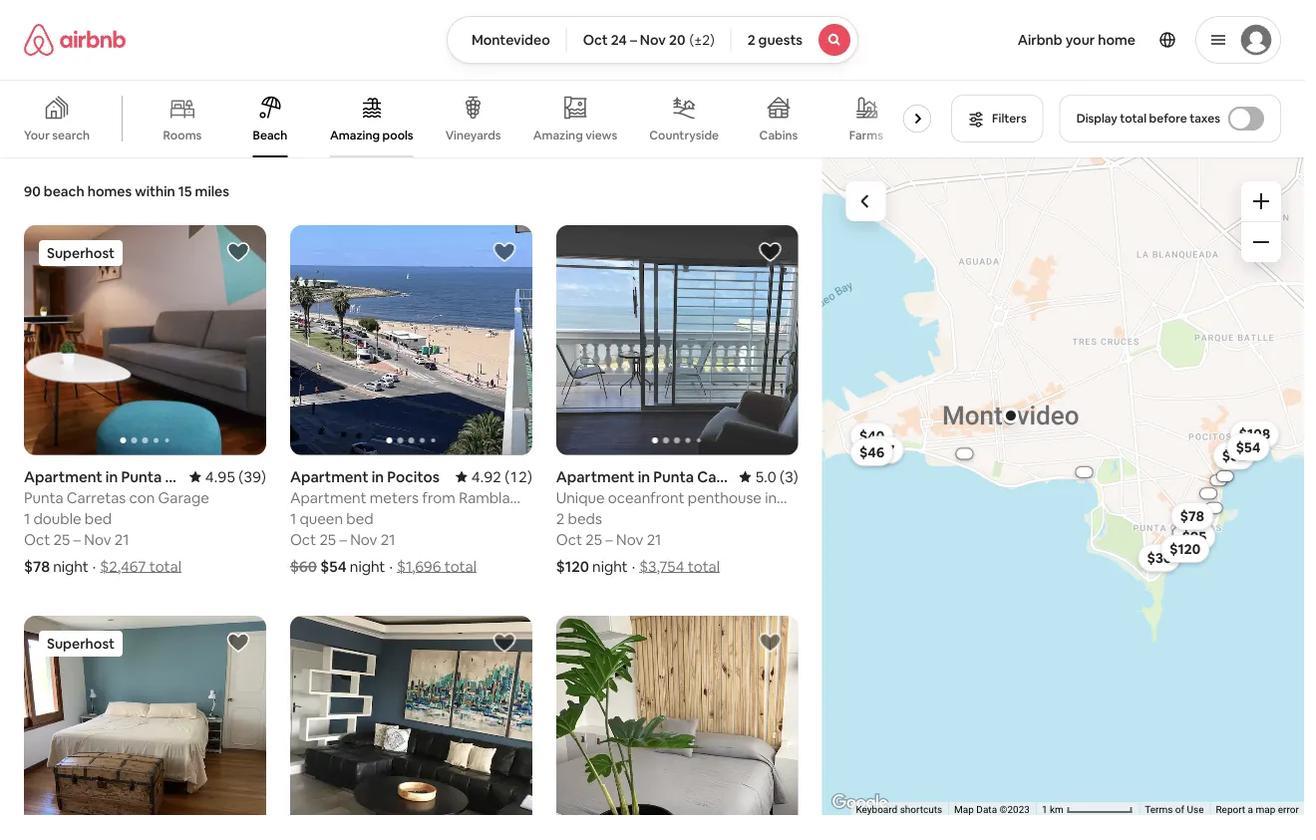 Task type: locate. For each thing, give the bounding box(es) containing it.
1 horizontal spatial $120
[[1170, 540, 1201, 558]]

0 vertical spatial $78
[[1180, 508, 1205, 526]]

nov down apartment in pocitos
[[350, 530, 377, 549]]

$1,696 total button
[[397, 557, 477, 576]]

1 vertical spatial 2
[[556, 509, 565, 528]]

3 · from the left
[[632, 557, 635, 576]]

1 horizontal spatial night
[[350, 557, 385, 576]]

$108 $52
[[1222, 425, 1271, 465]]

$40
[[860, 427, 885, 445]]

google map
showing 20 stays. region
[[822, 158, 1305, 817]]

bed inside 1 queen bed oct 25 – nov 21 $60 $54 night · $1,696 total
[[346, 509, 374, 528]]

1 horizontal spatial 25
[[319, 530, 336, 549]]

$1,696
[[397, 557, 441, 576]]

$108 button
[[1230, 420, 1280, 448]]

1 · from the left
[[93, 557, 96, 576]]

$120 inside 2 beds oct 25 – nov 21 $120 night · $3,754 total
[[556, 557, 589, 576]]

add to wishlist: apartment in punta carretas image
[[226, 240, 250, 264], [758, 240, 782, 264]]

2 add to wishlist: apartment in pocitos image from the top
[[492, 631, 516, 655]]

airbnb
[[1018, 31, 1062, 49]]

total left before
[[1120, 111, 1147, 126]]

google image
[[827, 791, 893, 817]]

use
[[1187, 804, 1204, 816]]

1 km button
[[1036, 803, 1139, 817]]

night down double
[[53, 557, 89, 576]]

· inside 2 beds oct 25 – nov 21 $120 night · $3,754 total
[[632, 557, 635, 576]]

1 left queen
[[290, 509, 296, 528]]

4.92 (12)
[[471, 467, 532, 486]]

none search field containing montevideo
[[447, 16, 859, 64]]

1 vertical spatial $78
[[24, 557, 50, 576]]

1 horizontal spatial 21
[[381, 530, 395, 549]]

amazing for amazing views
[[533, 127, 583, 143]]

amazing left views
[[533, 127, 583, 143]]

2 horizontal spatial 1
[[1042, 804, 1048, 816]]

1 vertical spatial $54
[[320, 557, 347, 576]]

home
[[1098, 31, 1136, 49]]

bed
[[85, 509, 112, 528], [346, 509, 374, 528]]

3 21 from the left
[[647, 530, 661, 549]]

·
[[93, 557, 96, 576], [389, 557, 393, 576], [632, 557, 635, 576]]

add to wishlist: apartment in pocitos image
[[758, 631, 782, 655]]

total right $3,754
[[688, 557, 720, 576]]

3 25 from the left
[[586, 530, 602, 549]]

2 for 2 beds oct 25 – nov 21 $120 night · $3,754 total
[[556, 509, 565, 528]]

1 bed from the left
[[85, 509, 112, 528]]

21 inside punta carretas con garage 1 double bed oct 25 – nov 21 $78 night · $2,467 total
[[115, 530, 129, 549]]

$78 inside button
[[1180, 508, 1205, 526]]

1 down the punta
[[24, 509, 30, 528]]

25 inside 2 beds oct 25 – nov 21 $120 night · $3,754 total
[[586, 530, 602, 549]]

· left $2,467
[[93, 557, 96, 576]]

1 left km
[[1042, 804, 1048, 816]]

within 15 miles
[[135, 182, 229, 200]]

3 night from the left
[[592, 557, 628, 576]]

21
[[115, 530, 129, 549], [381, 530, 395, 549], [647, 530, 661, 549]]

$37
[[871, 441, 895, 459]]

before
[[1149, 111, 1187, 126]]

0 horizontal spatial ·
[[93, 557, 96, 576]]

90 beach homes within 15 miles
[[24, 182, 229, 200]]

2 · from the left
[[389, 557, 393, 576]]

keyboard shortcuts
[[856, 804, 942, 816]]

2 add to wishlist: apartment in punta carretas image from the left
[[758, 240, 782, 264]]

2 left beds
[[556, 509, 565, 528]]

night left the $1,696
[[350, 557, 385, 576]]

oct
[[583, 31, 608, 49], [24, 530, 50, 549], [290, 530, 316, 549], [556, 530, 582, 549]]

2 inside 2 beds oct 25 – nov 21 $120 night · $3,754 total
[[556, 509, 565, 528]]

– inside 1 queen bed oct 25 – nov 21 $60 $54 night · $1,696 total
[[339, 530, 347, 549]]

oct up $60
[[290, 530, 316, 549]]

zoom out image
[[1253, 234, 1269, 250]]

1 horizontal spatial $54
[[1236, 438, 1261, 456]]

$2,467
[[100, 557, 146, 576]]

amazing left the pools
[[330, 128, 380, 143]]

1 night from the left
[[53, 557, 89, 576]]

– inside 2 beds oct 25 – nov 21 $120 night · $3,754 total
[[605, 530, 613, 549]]

1 25 from the left
[[53, 530, 70, 549]]

pools
[[382, 128, 413, 143]]

21 up $3,754
[[647, 530, 661, 549]]

0 horizontal spatial bed
[[85, 509, 112, 528]]

5.0 (3)
[[755, 467, 798, 486]]

1 horizontal spatial bed
[[346, 509, 374, 528]]

4.92 out of 5 average rating,  12 reviews image
[[455, 467, 532, 486]]

0 horizontal spatial 21
[[115, 530, 129, 549]]

night
[[53, 557, 89, 576], [350, 557, 385, 576], [592, 557, 628, 576]]

2 left guests
[[747, 31, 755, 49]]

· left $3,754
[[632, 557, 635, 576]]

21 inside 1 queen bed oct 25 – nov 21 $60 $54 night · $1,696 total
[[381, 530, 395, 549]]

bed right queen
[[346, 509, 374, 528]]

oct down double
[[24, 530, 50, 549]]

0 horizontal spatial 25
[[53, 530, 70, 549]]

amazing
[[533, 127, 583, 143], [330, 128, 380, 143]]

1 21 from the left
[[115, 530, 129, 549]]

2 inside 'button'
[[747, 31, 755, 49]]

$78
[[1180, 508, 1205, 526], [24, 557, 50, 576]]

nov inside 2 beds oct 25 – nov 21 $120 night · $3,754 total
[[616, 530, 643, 549]]

night left $3,754
[[592, 557, 628, 576]]

nov inside punta carretas con garage 1 double bed oct 25 – nov 21 $78 night · $2,467 total
[[84, 530, 111, 549]]

night inside punta carretas con garage 1 double bed oct 25 – nov 21 $78 night · $2,467 total
[[53, 557, 89, 576]]

25 down beds
[[586, 530, 602, 549]]

terms of use
[[1145, 804, 1204, 816]]

4.95 out of 5 average rating,  39 reviews image
[[189, 467, 266, 486]]

1 horizontal spatial 2
[[747, 31, 755, 49]]

2 21 from the left
[[381, 530, 395, 549]]

21 down in
[[381, 530, 395, 549]]

2 night from the left
[[350, 557, 385, 576]]

countryside
[[649, 128, 719, 143]]

0 horizontal spatial $78
[[24, 557, 50, 576]]

5.0
[[755, 467, 776, 486]]

1 inside 1 queen bed oct 25 – nov 21 $60 $54 night · $1,696 total
[[290, 509, 296, 528]]

2
[[747, 31, 755, 49], [556, 509, 565, 528]]

2 guests button
[[731, 16, 859, 64]]

1 horizontal spatial $78
[[1180, 508, 1205, 526]]

$78 up $95 on the bottom right of page
[[1180, 508, 1205, 526]]

filters button
[[951, 95, 1044, 143]]

0 horizontal spatial $120
[[556, 557, 589, 576]]

garage
[[158, 488, 209, 507]]

vineyards
[[445, 128, 501, 143]]

total right the $1,696
[[444, 557, 477, 576]]

0 horizontal spatial night
[[53, 557, 89, 576]]

21 up $2,467
[[115, 530, 129, 549]]

24
[[611, 31, 627, 49]]

nov
[[640, 31, 666, 49], [84, 530, 111, 549], [350, 530, 377, 549], [616, 530, 643, 549]]

2 bed from the left
[[346, 509, 374, 528]]

–
[[630, 31, 637, 49], [73, 530, 81, 549], [339, 530, 347, 549], [605, 530, 613, 549]]

2 horizontal spatial ·
[[632, 557, 635, 576]]

1 inside button
[[1042, 804, 1048, 816]]

25
[[53, 530, 70, 549], [319, 530, 336, 549], [586, 530, 602, 549]]

1 add to wishlist: apartment in punta carretas image from the left
[[226, 240, 250, 264]]

1 horizontal spatial ·
[[389, 557, 393, 576]]

$95
[[1182, 528, 1207, 546]]

0 horizontal spatial 2
[[556, 509, 565, 528]]

oct left 24
[[583, 31, 608, 49]]

keyboard shortcuts button
[[856, 803, 942, 817]]

map data ©2023
[[954, 804, 1030, 816]]

4.92
[[471, 467, 501, 486]]

2 horizontal spatial night
[[592, 557, 628, 576]]

taxes
[[1190, 111, 1220, 126]]

add to wishlist: guest suite in punta carretas image
[[226, 631, 250, 655]]

0 horizontal spatial 1
[[24, 509, 30, 528]]

group
[[0, 80, 939, 158], [24, 225, 266, 455], [290, 225, 532, 455], [556, 225, 798, 455], [24, 616, 266, 817], [290, 616, 532, 817], [556, 616, 798, 817]]

$37 button
[[862, 436, 904, 464]]

oct inside punta carretas con garage 1 double bed oct 25 – nov 21 $78 night · $2,467 total
[[24, 530, 50, 549]]

None search field
[[447, 16, 859, 64]]

0 horizontal spatial add to wishlist: apartment in punta carretas image
[[226, 240, 250, 264]]

0 vertical spatial $54
[[1236, 438, 1261, 456]]

add to wishlist: apartment in punta carretas image for 5.0
[[758, 240, 782, 264]]

1 horizontal spatial 1
[[290, 509, 296, 528]]

$36 button
[[1138, 544, 1181, 572]]

add to wishlist: apartment in pocitos image
[[492, 240, 516, 264], [492, 631, 516, 655]]

display
[[1076, 111, 1117, 126]]

queen
[[299, 509, 343, 528]]

nov up $3,754
[[616, 530, 643, 549]]

map
[[1256, 804, 1276, 816]]

2 horizontal spatial 25
[[586, 530, 602, 549]]

0 vertical spatial add to wishlist: apartment in pocitos image
[[492, 240, 516, 264]]

$78 down double
[[24, 557, 50, 576]]

bed down carretas
[[85, 509, 112, 528]]

farms
[[849, 128, 883, 143]]

montevideo
[[472, 31, 550, 49]]

0 horizontal spatial amazing
[[330, 128, 380, 143]]

nov up $2,467
[[84, 530, 111, 549]]

2 25 from the left
[[319, 530, 336, 549]]

· left the $1,696
[[389, 557, 393, 576]]

1 vertical spatial add to wishlist: apartment in pocitos image
[[492, 631, 516, 655]]

0 horizontal spatial $54
[[320, 557, 347, 576]]

· inside punta carretas con garage 1 double bed oct 25 – nov 21 $78 night · $2,467 total
[[93, 557, 96, 576]]

1 for 1 queen bed oct 25 – nov 21 $60 $54 night · $1,696 total
[[290, 509, 296, 528]]

total right $2,467
[[149, 557, 181, 576]]

punta
[[24, 488, 63, 507]]

$54
[[1236, 438, 1261, 456], [320, 557, 347, 576]]

2 horizontal spatial 21
[[647, 530, 661, 549]]

1 horizontal spatial add to wishlist: apartment in punta carretas image
[[758, 240, 782, 264]]

25 down queen
[[319, 530, 336, 549]]

1 horizontal spatial amazing
[[533, 127, 583, 143]]

0 vertical spatial 2
[[747, 31, 755, 49]]

oct down beds
[[556, 530, 582, 549]]

25 down double
[[53, 530, 70, 549]]

$46 button
[[851, 438, 894, 466]]



Task type: describe. For each thing, give the bounding box(es) containing it.
your
[[24, 128, 50, 143]]

25 inside punta carretas con garage 1 double bed oct 25 – nov 21 $78 night · $2,467 total
[[53, 530, 70, 549]]

terms
[[1145, 804, 1173, 816]]

$3,754 total button
[[639, 557, 720, 576]]

km
[[1050, 804, 1064, 816]]

zoom in image
[[1253, 193, 1269, 209]]

your
[[1065, 31, 1095, 49]]

punta carretas con garage 1 double bed oct 25 – nov 21 $78 night · $2,467 total
[[24, 488, 209, 576]]

· inside 1 queen bed oct 25 – nov 21 $60 $54 night · $1,696 total
[[389, 557, 393, 576]]

carretas
[[67, 488, 126, 507]]

homes
[[87, 182, 132, 200]]

$40 button
[[851, 422, 894, 450]]

$78 inside punta carretas con garage 1 double bed oct 25 – nov 21 $78 night · $2,467 total
[[24, 557, 50, 576]]

total inside 2 beds oct 25 – nov 21 $120 night · $3,754 total
[[688, 557, 720, 576]]

$2,467 total button
[[100, 557, 181, 576]]

display total before taxes button
[[1059, 95, 1281, 143]]

$120 $36
[[1147, 540, 1201, 567]]

amazing pools
[[330, 128, 413, 143]]

shortcuts
[[900, 804, 942, 816]]

report a map error
[[1216, 804, 1299, 816]]

$108
[[1239, 425, 1271, 443]]

night inside 1 queen bed oct 25 – nov 21 $60 $54 night · $1,696 total
[[350, 557, 385, 576]]

(39)
[[239, 467, 266, 486]]

beach
[[253, 128, 288, 143]]

a
[[1248, 804, 1253, 816]]

nov left 20 on the top of the page
[[640, 31, 666, 49]]

1 for 1 km
[[1042, 804, 1048, 816]]

oct 24 – nov 20 (±2)
[[583, 31, 715, 49]]

airbnb your home link
[[1006, 19, 1148, 61]]

oct inside 2 beds oct 25 – nov 21 $120 night · $3,754 total
[[556, 530, 582, 549]]

total inside button
[[1120, 111, 1147, 126]]

5.0 out of 5 average rating,  3 reviews image
[[739, 467, 798, 486]]

$54 inside button
[[1236, 438, 1261, 456]]

1 km
[[1042, 804, 1066, 816]]

guests
[[758, 31, 803, 49]]

20
[[669, 31, 685, 49]]

1 add to wishlist: apartment in pocitos image from the top
[[492, 240, 516, 264]]

group containing amazing views
[[0, 80, 939, 158]]

$36
[[1147, 549, 1172, 567]]

map
[[954, 804, 974, 816]]

$95 button
[[1173, 523, 1216, 551]]

add to wishlist: apartment in punta carretas image for 4.95
[[226, 240, 250, 264]]

$78 button
[[1171, 503, 1214, 531]]

keyboard
[[856, 804, 898, 816]]

terms of use link
[[1145, 804, 1204, 816]]

4.95
[[205, 467, 235, 486]]

21 inside 2 beds oct 25 – nov 21 $120 night · $3,754 total
[[647, 530, 661, 549]]

in
[[372, 467, 384, 486]]

total inside punta carretas con garage 1 double bed oct 25 – nov 21 $78 night · $2,467 total
[[149, 557, 181, 576]]

rooms
[[163, 128, 202, 143]]

pocitos
[[387, 467, 440, 486]]

(±2)
[[689, 31, 715, 49]]

double
[[33, 509, 81, 528]]

cabins
[[759, 128, 798, 143]]

montevideo button
[[447, 16, 567, 64]]

apartment
[[290, 467, 368, 486]]

$120 inside $120 $36
[[1170, 540, 1201, 558]]

25 inside 1 queen bed oct 25 – nov 21 $60 $54 night · $1,696 total
[[319, 530, 336, 549]]

(3)
[[780, 467, 798, 486]]

1 queen bed oct 25 – nov 21 $60 $54 night · $1,696 total
[[290, 509, 477, 576]]

$46
[[860, 443, 885, 461]]

©2023
[[1000, 804, 1030, 816]]

airbnb your home
[[1018, 31, 1136, 49]]

error
[[1278, 804, 1299, 816]]

2 guests
[[747, 31, 803, 49]]

$54 button
[[1227, 433, 1270, 461]]

$54 inside 1 queen bed oct 25 – nov 21 $60 $54 night · $1,696 total
[[320, 557, 347, 576]]

display total before taxes
[[1076, 111, 1220, 126]]

90
[[24, 182, 41, 200]]

beach
[[44, 182, 84, 200]]

$3,754
[[639, 557, 685, 576]]

night inside 2 beds oct 25 – nov 21 $120 night · $3,754 total
[[592, 557, 628, 576]]

con
[[129, 488, 155, 507]]

search
[[52, 128, 90, 143]]

views
[[585, 127, 617, 143]]

(12)
[[505, 467, 532, 486]]

total inside 1 queen bed oct 25 – nov 21 $60 $54 night · $1,696 total
[[444, 557, 477, 576]]

amazing for amazing pools
[[330, 128, 380, 143]]

data
[[977, 804, 997, 816]]

profile element
[[882, 0, 1281, 80]]

4.95 (39)
[[205, 467, 266, 486]]

oct inside 1 queen bed oct 25 – nov 21 $60 $54 night · $1,696 total
[[290, 530, 316, 549]]

nov inside 1 queen bed oct 25 – nov 21 $60 $54 night · $1,696 total
[[350, 530, 377, 549]]

$52
[[1222, 447, 1246, 465]]

report
[[1216, 804, 1246, 816]]

your search
[[24, 128, 90, 143]]

– inside punta carretas con garage 1 double bed oct 25 – nov 21 $78 night · $2,467 total
[[73, 530, 81, 549]]

1 inside punta carretas con garage 1 double bed oct 25 – nov 21 $78 night · $2,467 total
[[24, 509, 30, 528]]

bed inside punta carretas con garage 1 double bed oct 25 – nov 21 $78 night · $2,467 total
[[85, 509, 112, 528]]

amazing views
[[533, 127, 617, 143]]

report a map error link
[[1216, 804, 1299, 816]]

2 beds oct 25 – nov 21 $120 night · $3,754 total
[[556, 509, 720, 576]]

beds
[[568, 509, 602, 528]]

2 for 2 guests
[[747, 31, 755, 49]]

$120 button
[[1161, 535, 1210, 563]]

filters
[[992, 111, 1027, 126]]

$60
[[290, 557, 317, 576]]

$52 button
[[1213, 442, 1255, 470]]



Task type: vqa. For each thing, say whether or not it's contained in the screenshot.
Airbnb-
no



